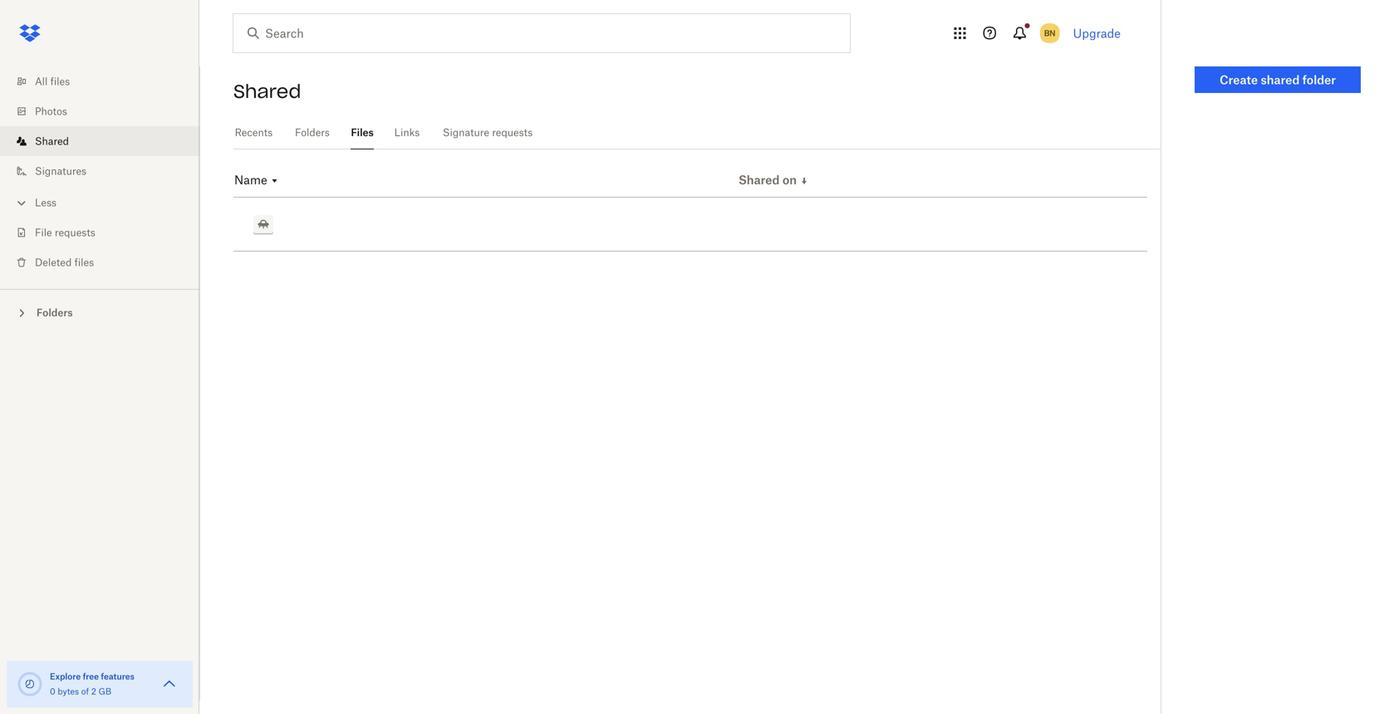 Task type: locate. For each thing, give the bounding box(es) containing it.
folders
[[295, 126, 330, 139], [37, 307, 73, 319]]

2 horizontal spatial shared
[[739, 173, 780, 187]]

of
[[81, 687, 89, 697]]

files right the all
[[50, 75, 70, 88]]

list containing all files
[[0, 57, 199, 289]]

folder
[[1303, 73, 1337, 87]]

requests right "file"
[[55, 226, 95, 239]]

folders left files
[[295, 126, 330, 139]]

features
[[101, 672, 135, 682]]

folders inside "link"
[[295, 126, 330, 139]]

0 vertical spatial folders
[[295, 126, 330, 139]]

file requests
[[35, 226, 95, 239]]

files
[[50, 75, 70, 88], [74, 256, 94, 269]]

0 horizontal spatial files
[[50, 75, 70, 88]]

recents
[[235, 126, 273, 139]]

0 horizontal spatial shared
[[35, 135, 69, 148]]

folders down deleted
[[37, 307, 73, 319]]

shared inside shared on popup button
[[739, 173, 780, 187]]

template stateless image
[[800, 176, 810, 186]]

1 horizontal spatial shared
[[234, 80, 301, 103]]

bn
[[1045, 28, 1056, 38]]

1 horizontal spatial requests
[[492, 126, 533, 139]]

list
[[0, 57, 199, 289]]

links
[[395, 126, 420, 139]]

shared down the photos
[[35, 135, 69, 148]]

explore
[[50, 672, 81, 682]]

0 horizontal spatial folders
[[37, 307, 73, 319]]

1 vertical spatial requests
[[55, 226, 95, 239]]

0 vertical spatial requests
[[492, 126, 533, 139]]

requests inside "list"
[[55, 226, 95, 239]]

upgrade
[[1074, 26, 1121, 40]]

1 vertical spatial folders
[[37, 307, 73, 319]]

folders button
[[0, 300, 199, 325]]

recents link
[[234, 116, 274, 147]]

create shared folder
[[1220, 73, 1337, 87]]

requests right signature
[[492, 126, 533, 139]]

0 horizontal spatial requests
[[55, 226, 95, 239]]

shared
[[234, 80, 301, 103], [35, 135, 69, 148], [739, 173, 780, 187]]

bytes
[[58, 687, 79, 697]]

shared inside shared link
[[35, 135, 69, 148]]

1 horizontal spatial files
[[74, 256, 94, 269]]

deleted files link
[[13, 248, 199, 278]]

on
[[783, 173, 797, 187]]

tab list
[[234, 116, 1161, 150]]

2 vertical spatial shared
[[739, 173, 780, 187]]

Search in folder "Dropbox" text field
[[265, 24, 816, 42]]

photos
[[35, 105, 67, 118]]

shared left on
[[739, 173, 780, 187]]

1 vertical spatial shared
[[35, 135, 69, 148]]

quota usage element
[[17, 672, 43, 698]]

requests
[[492, 126, 533, 139], [55, 226, 95, 239]]

0 vertical spatial files
[[50, 75, 70, 88]]

name button
[[234, 173, 280, 189]]

requests for signature requests
[[492, 126, 533, 139]]

signatures
[[35, 165, 87, 177]]

less
[[35, 197, 57, 209]]

1 vertical spatial files
[[74, 256, 94, 269]]

shared up recents link
[[234, 80, 301, 103]]

files right deleted
[[74, 256, 94, 269]]

requests inside tab list
[[492, 126, 533, 139]]

shared on
[[739, 173, 797, 187]]

0
[[50, 687, 55, 697]]

1 horizontal spatial folders
[[295, 126, 330, 139]]



Task type: vqa. For each thing, say whether or not it's contained in the screenshot.
up
no



Task type: describe. For each thing, give the bounding box(es) containing it.
template stateless image
[[270, 176, 280, 186]]

dropbox image
[[13, 17, 47, 50]]

deleted
[[35, 256, 72, 269]]

2
[[91, 687, 96, 697]]

shared link
[[13, 126, 199, 156]]

all files
[[35, 75, 70, 88]]

all files link
[[13, 66, 199, 96]]

name
[[234, 173, 267, 187]]

signature requests
[[443, 126, 533, 139]]

signature
[[443, 126, 490, 139]]

tab list containing recents
[[234, 116, 1161, 150]]

files link
[[351, 116, 374, 147]]

all
[[35, 75, 48, 88]]

photos link
[[13, 96, 199, 126]]

0 vertical spatial shared
[[234, 80, 301, 103]]

files for all files
[[50, 75, 70, 88]]

bn button
[[1037, 20, 1064, 47]]

signatures link
[[13, 156, 199, 186]]

requests for file requests
[[55, 226, 95, 239]]

create
[[1220, 73, 1259, 87]]

explore free features 0 bytes of 2 gb
[[50, 672, 135, 697]]

signature requests link
[[441, 116, 535, 147]]

folders inside "button"
[[37, 307, 73, 319]]

shared list item
[[0, 126, 199, 156]]

free
[[83, 672, 99, 682]]

shared
[[1261, 73, 1300, 87]]

deleted files
[[35, 256, 94, 269]]

files for deleted files
[[74, 256, 94, 269]]

file
[[35, 226, 52, 239]]

shared on button
[[739, 173, 810, 188]]

create shared folder button
[[1195, 66, 1361, 93]]

less image
[[13, 195, 30, 212]]

links link
[[394, 116, 421, 147]]

folders link
[[294, 116, 331, 147]]

gb
[[99, 687, 112, 697]]

files
[[351, 126, 374, 139]]

file requests link
[[13, 218, 199, 248]]

upgrade link
[[1074, 26, 1121, 40]]



